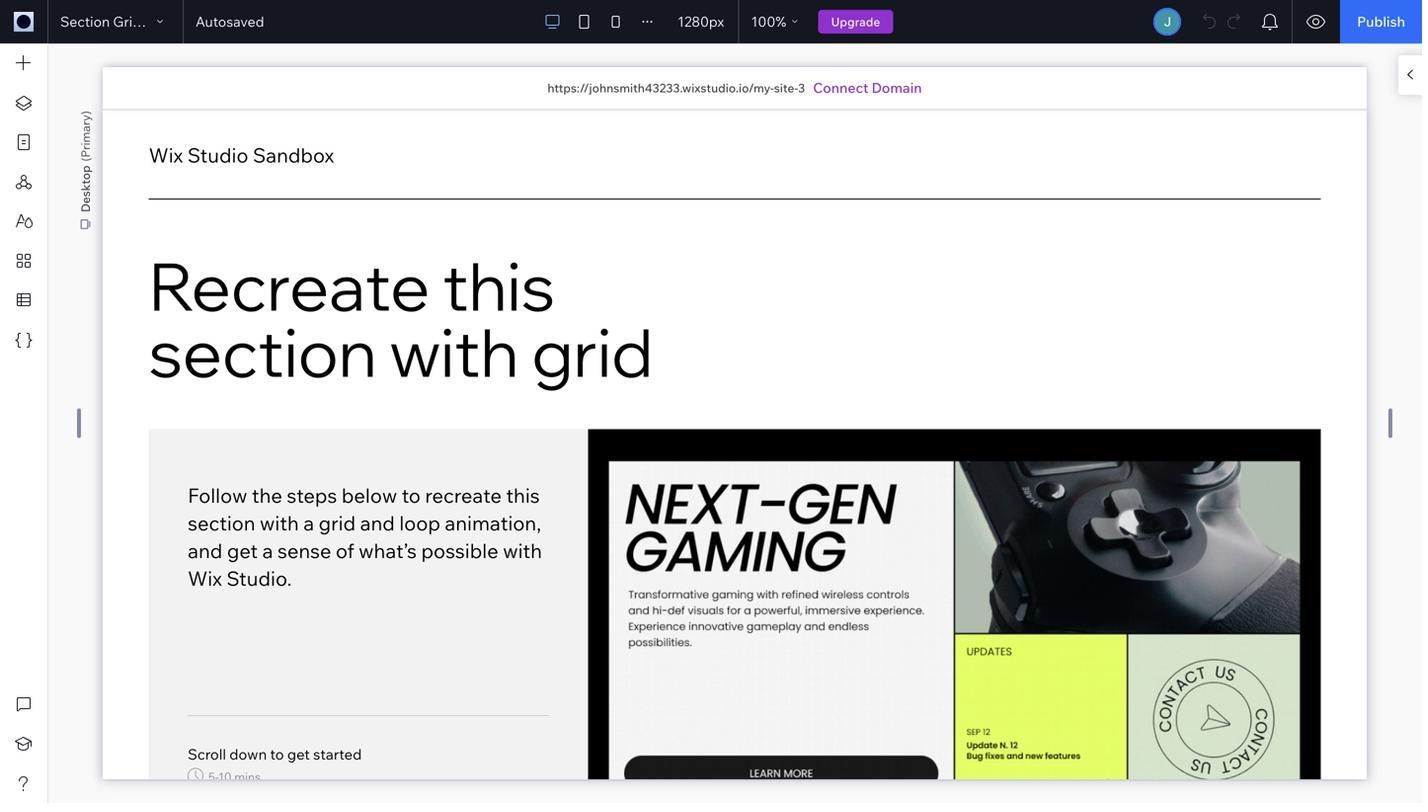 Task type: vqa. For each thing, say whether or not it's contained in the screenshot.
Learn More
no



Task type: describe. For each thing, give the bounding box(es) containing it.
grid
[[113, 13, 141, 30]]

3
[[798, 81, 805, 95]]

1280 px
[[678, 13, 724, 30]]

https://johnsmith43233.wixstudio.io/my-
[[548, 81, 774, 95]]

https://johnsmith43233.wixstudio.io/my-site-3 connect domain
[[548, 79, 922, 96]]

publish button
[[1341, 0, 1422, 43]]

domain
[[872, 79, 922, 96]]

px
[[709, 13, 724, 30]]

autosaved
[[196, 13, 264, 30]]

site-
[[774, 81, 798, 95]]

%
[[776, 13, 787, 30]]

connect domain button
[[813, 78, 922, 98]]



Task type: locate. For each thing, give the bounding box(es) containing it.
connect
[[813, 79, 869, 96]]

section
[[60, 13, 110, 30]]

wix
[[151, 13, 175, 30]]

100 %
[[751, 13, 787, 30]]

100
[[751, 13, 776, 30]]

publish
[[1357, 13, 1406, 30]]

|
[[144, 13, 148, 30]]

studio
[[178, 13, 221, 30]]

1280
[[678, 13, 709, 30]]

section grid | wix studio
[[60, 13, 221, 30]]



